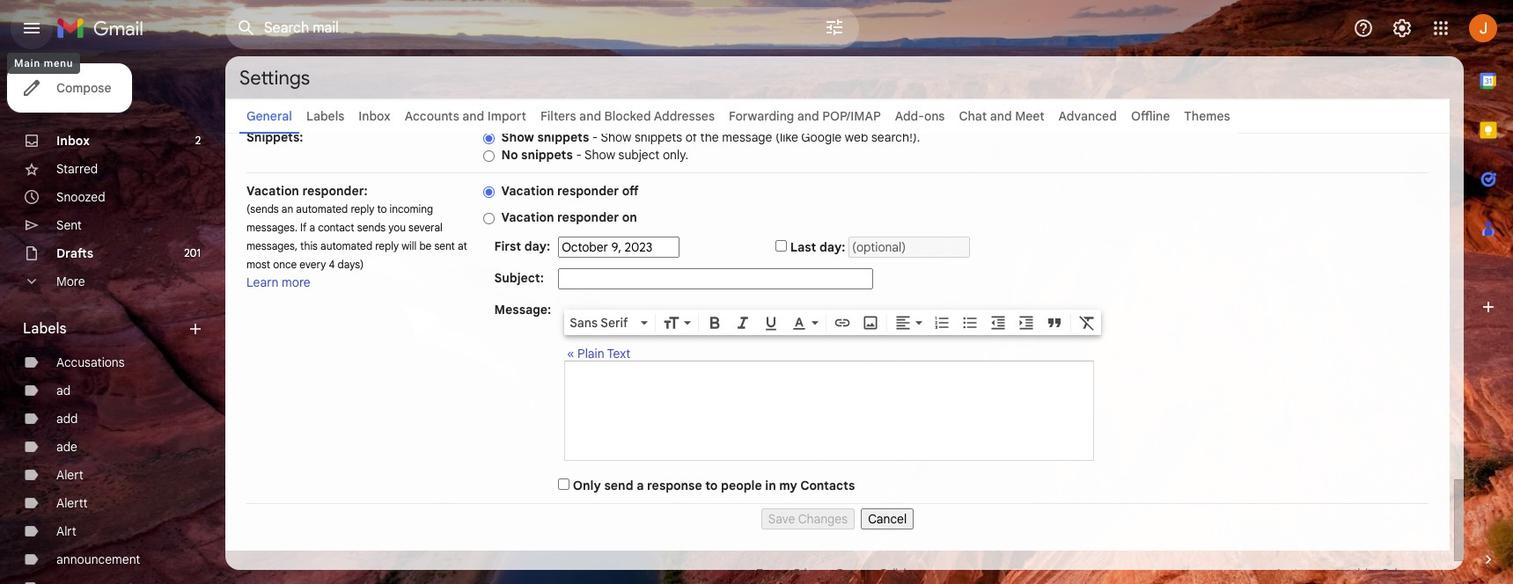 Task type: describe. For each thing, give the bounding box(es) containing it.
alert
[[56, 468, 83, 484]]

remove formatting ‪(⌘\)‬ image
[[1079, 314, 1097, 332]]

general
[[247, 108, 292, 124]]

in
[[766, 478, 777, 494]]

blocked
[[605, 108, 651, 124]]

filters and blocked addresses
[[541, 108, 715, 124]]

alrt link
[[56, 524, 76, 540]]

cancel button
[[862, 509, 914, 530]]

addresses
[[654, 108, 715, 124]]

footer containing terms
[[225, 565, 1451, 585]]

4
[[329, 258, 335, 271]]

snoozed link
[[56, 189, 105, 205]]

Vacation responder text field
[[566, 371, 1094, 452]]

Vacation responder on radio
[[483, 212, 495, 225]]

incoming
[[390, 203, 433, 216]]

main menu
[[14, 57, 73, 70]]

bold ‪(⌘b)‬ image
[[707, 314, 724, 332]]

1 vertical spatial reply
[[375, 240, 399, 253]]

off
[[622, 183, 639, 199]]

ago
[[1417, 567, 1435, 580]]

this
[[300, 240, 318, 253]]

responder for on
[[558, 210, 619, 225]]

more button
[[0, 268, 211, 296]]

every
[[300, 258, 326, 271]]

1 · from the left
[[789, 567, 792, 580]]

to inside vacation responder: (sends an automated reply to incoming messages. if a contact sends you several messages, this automated reply will be sent at most once every 4 days) learn more
[[377, 203, 387, 216]]

2
[[195, 134, 201, 147]]

themes link
[[1185, 108, 1231, 124]]

snippets up the only.
[[635, 129, 683, 145]]

only send a response to people in my contacts
[[573, 478, 855, 494]]

italic ‪(⌘i)‬ image
[[735, 314, 752, 332]]

message
[[722, 129, 773, 145]]

inbox inside labels navigation
[[56, 133, 90, 149]]

add link
[[56, 411, 78, 427]]

only
[[573, 478, 601, 494]]

sans serif
[[570, 315, 628, 331]]

accounts and import link
[[405, 108, 527, 124]]

save changes button
[[762, 509, 855, 530]]

vacation for vacation responder on
[[502, 210, 554, 225]]

vacation responder: (sends an automated reply to incoming messages. if a contact sends you several messages, this automated reply will be sent at most once every 4 days) learn more
[[247, 183, 467, 291]]

advanced search options image
[[817, 10, 853, 45]]

first day:
[[495, 239, 551, 255]]

and for accounts
[[463, 108, 485, 124]]

1 vertical spatial a
[[637, 478, 644, 494]]

save changes
[[769, 512, 848, 528]]

privacy
[[794, 567, 829, 580]]

program
[[838, 567, 879, 580]]

add-
[[895, 108, 925, 124]]

if
[[300, 221, 307, 234]]

Vacation responder off radio
[[483, 186, 495, 199]]

last for last account activity: 5 days ago
[[1278, 567, 1299, 580]]

Only send a response to people in my Contacts checkbox
[[559, 479, 570, 491]]

menu
[[44, 57, 73, 70]]

search!).
[[872, 129, 921, 145]]

import
[[488, 108, 527, 124]]

formatting options toolbar
[[565, 310, 1102, 335]]

numbered list ‪(⌘⇧7)‬ image
[[934, 314, 951, 332]]

changes
[[799, 512, 848, 528]]

search mail image
[[231, 12, 262, 44]]

labels heading
[[23, 321, 187, 338]]

0 vertical spatial inbox
[[359, 108, 391, 124]]

a inside vacation responder: (sends an automated reply to incoming messages. if a contact sends you several messages, this automated reply will be sent at most once every 4 days) learn more
[[310, 221, 315, 234]]

serif
[[601, 315, 628, 331]]

support image
[[1354, 18, 1375, 39]]

vacation for vacation responder: (sends an automated reply to incoming messages. if a contact sends you several messages, this automated reply will be sent at most once every 4 days) learn more
[[247, 183, 299, 199]]

- for show snippets of the message (like google web search!).
[[593, 129, 598, 145]]

cancel
[[869, 512, 907, 528]]

1 vertical spatial automated
[[321, 240, 373, 253]]

201
[[184, 247, 201, 260]]

google
[[802, 129, 842, 145]]

and for filters
[[580, 108, 602, 124]]

Show snippets radio
[[483, 132, 495, 145]]

settings image
[[1392, 18, 1414, 39]]

last day:
[[791, 240, 846, 255]]

once
[[273, 258, 297, 271]]

No snippets radio
[[483, 150, 495, 163]]

more
[[282, 275, 311, 291]]

0 vertical spatial automated
[[296, 203, 348, 216]]

general link
[[247, 108, 292, 124]]

pop/imap
[[823, 108, 881, 124]]

Last day: checkbox
[[776, 240, 787, 252]]

offline
[[1132, 108, 1171, 124]]

compose
[[56, 80, 111, 96]]

the
[[701, 129, 719, 145]]

labels for labels heading
[[23, 321, 67, 338]]

snippets:
[[247, 129, 303, 145]]

responder for off
[[558, 183, 619, 199]]

labels for labels link
[[306, 108, 345, 124]]

compose button
[[7, 63, 133, 113]]

0 vertical spatial inbox link
[[359, 108, 391, 124]]

responder:
[[303, 183, 368, 199]]

will
[[402, 240, 417, 253]]

sans
[[570, 315, 598, 331]]

chat
[[959, 108, 987, 124]]

Last day: text field
[[849, 237, 971, 258]]

chat and meet
[[959, 108, 1045, 124]]

underline ‪(⌘u)‬ image
[[763, 315, 780, 333]]

you
[[389, 221, 406, 234]]

drafts
[[56, 246, 93, 262]]

save
[[769, 512, 796, 528]]

First day: text field
[[559, 237, 680, 258]]

snippets for show snippets of the message (like google web search!).
[[538, 129, 589, 145]]

forwarding and pop/imap
[[729, 108, 881, 124]]

messages,
[[247, 240, 298, 253]]

last account activity: 5 days ago
[[1278, 567, 1435, 580]]

ons
[[925, 108, 945, 124]]

learn
[[247, 275, 279, 291]]

chat and meet link
[[959, 108, 1045, 124]]

filters
[[541, 108, 576, 124]]

sent link
[[56, 218, 82, 233]]

show up no on the left top
[[502, 129, 535, 145]]

only.
[[663, 147, 689, 163]]

at
[[458, 240, 467, 253]]

2 · from the left
[[832, 567, 835, 580]]

(sends
[[247, 203, 279, 216]]

no
[[502, 147, 518, 163]]



Task type: vqa. For each thing, say whether or not it's contained in the screenshot.
bottom "Not Starred" option
no



Task type: locate. For each thing, give the bounding box(es) containing it.
an
[[282, 203, 293, 216]]

0 horizontal spatial inbox
[[56, 133, 90, 149]]

most
[[247, 258, 271, 271]]

and right chat on the top right
[[990, 108, 1012, 124]]

· right terms link
[[789, 567, 792, 580]]

inbox link up the "starred" link
[[56, 133, 90, 149]]

1 horizontal spatial to
[[706, 478, 718, 494]]

gmail image
[[56, 11, 152, 46]]

0 horizontal spatial -
[[576, 147, 582, 163]]

1 vertical spatial inbox link
[[56, 133, 90, 149]]

starred link
[[56, 161, 98, 177]]

0 vertical spatial a
[[310, 221, 315, 234]]

vacation responder on
[[502, 210, 637, 225]]

day:
[[525, 239, 551, 255], [820, 240, 846, 255]]

1 vertical spatial last
[[1278, 567, 1299, 580]]

indent less ‪(⌘[)‬ image
[[990, 314, 1008, 332]]

day: for last day:
[[820, 240, 846, 255]]

several
[[409, 221, 443, 234]]

and
[[463, 108, 485, 124], [580, 108, 602, 124], [798, 108, 820, 124], [990, 108, 1012, 124]]

None search field
[[225, 7, 860, 49]]

meet
[[1016, 108, 1045, 124]]

alrt
[[56, 524, 76, 540]]

0 vertical spatial last
[[791, 240, 817, 255]]

0 horizontal spatial day:
[[525, 239, 551, 255]]

contact
[[318, 221, 355, 234]]

show for show snippets
[[601, 129, 632, 145]]

0 vertical spatial labels
[[306, 108, 345, 124]]

·
[[789, 567, 792, 580], [832, 567, 835, 580]]

responder down vacation responder off
[[558, 210, 619, 225]]

1 and from the left
[[463, 108, 485, 124]]

1 horizontal spatial day:
[[820, 240, 846, 255]]

inbox link right labels link
[[359, 108, 391, 124]]

automated down responder: on the left of the page
[[296, 203, 348, 216]]

and for forwarding
[[798, 108, 820, 124]]

0 horizontal spatial labels
[[23, 321, 67, 338]]

policies
[[881, 567, 918, 580]]

day: right fixed end date option on the top right of the page
[[820, 240, 846, 255]]

0 horizontal spatial reply
[[351, 203, 375, 216]]

automated
[[296, 203, 348, 216], [321, 240, 373, 253]]

vacation for vacation responder off
[[502, 183, 554, 199]]

- up no snippets - show subject only.
[[593, 129, 598, 145]]

2 responder from the top
[[558, 210, 619, 225]]

days)
[[338, 258, 364, 271]]

more
[[56, 274, 85, 290]]

reply up sends
[[351, 203, 375, 216]]

1 horizontal spatial inbox link
[[359, 108, 391, 124]]

accounts and import
[[405, 108, 527, 124]]

automated up days)
[[321, 240, 373, 253]]

program policies link
[[838, 567, 918, 580]]

contacts
[[801, 478, 855, 494]]

last inside footer
[[1278, 567, 1299, 580]]

labels down more
[[23, 321, 67, 338]]

announcement link
[[56, 552, 140, 568]]

snippets right no on the left top
[[521, 147, 573, 163]]

0 vertical spatial to
[[377, 203, 387, 216]]

people
[[721, 478, 762, 494]]

advanced
[[1059, 108, 1118, 124]]

1 vertical spatial to
[[706, 478, 718, 494]]

1 vertical spatial inbox
[[56, 133, 90, 149]]

to up sends
[[377, 203, 387, 216]]

and up the google on the top
[[798, 108, 820, 124]]

and right 'filters'
[[580, 108, 602, 124]]

last right fixed end date option on the top right of the page
[[791, 240, 817, 255]]

sans serif option
[[566, 314, 638, 332]]

themes
[[1185, 108, 1231, 124]]

responder
[[558, 183, 619, 199], [558, 210, 619, 225]]

inbox right labels link
[[359, 108, 391, 124]]

last for last day:
[[791, 240, 817, 255]]

announcement
[[56, 552, 140, 568]]

0 vertical spatial responder
[[558, 183, 619, 199]]

1 horizontal spatial reply
[[375, 240, 399, 253]]

0 horizontal spatial last
[[791, 240, 817, 255]]

0 vertical spatial -
[[593, 129, 598, 145]]

ad link
[[56, 383, 71, 399]]

snippets down 'filters'
[[538, 129, 589, 145]]

bulleted list ‪(⌘⇧8)‬ image
[[962, 314, 980, 332]]

alert link
[[56, 468, 83, 484]]

1 vertical spatial labels
[[23, 321, 67, 338]]

1 horizontal spatial a
[[637, 478, 644, 494]]

1 vertical spatial responder
[[558, 210, 619, 225]]

0 horizontal spatial inbox link
[[56, 133, 90, 149]]

tab list
[[1465, 56, 1514, 521]]

footer
[[225, 565, 1451, 585]]

subject
[[619, 147, 660, 163]]

labels navigation
[[0, 56, 225, 585]]

a right send
[[637, 478, 644, 494]]

account
[[1301, 567, 1340, 580]]

vacation responder off
[[502, 183, 639, 199]]

privacy link
[[794, 567, 829, 580]]

last left account
[[1278, 567, 1299, 580]]

navigation
[[247, 505, 1429, 530]]

be
[[420, 240, 432, 253]]

0 horizontal spatial ·
[[789, 567, 792, 580]]

starred
[[56, 161, 98, 177]]

link ‪(⌘k)‬ image
[[834, 314, 852, 332]]

messages.
[[247, 221, 298, 234]]

0 horizontal spatial to
[[377, 203, 387, 216]]

show down filters and blocked addresses
[[601, 129, 632, 145]]

vacation
[[247, 183, 299, 199], [502, 183, 554, 199], [502, 210, 554, 225]]

settings
[[240, 66, 310, 89]]

add-ons link
[[895, 108, 945, 124]]

activity:
[[1343, 567, 1381, 580]]

labels right general
[[306, 108, 345, 124]]

sent
[[435, 240, 455, 253]]

subject:
[[495, 270, 544, 286]]

- up vacation responder off
[[576, 147, 582, 163]]

days
[[1392, 567, 1414, 580]]

insert image image
[[862, 314, 880, 332]]

· right privacy link
[[832, 567, 835, 580]]

add-ons
[[895, 108, 945, 124]]

0 vertical spatial reply
[[351, 203, 375, 216]]

Search mail text field
[[264, 19, 775, 37]]

1 horizontal spatial labels
[[306, 108, 345, 124]]

my
[[780, 478, 798, 494]]

sent
[[56, 218, 82, 233]]

drafts link
[[56, 246, 93, 262]]

and up show snippets radio
[[463, 108, 485, 124]]

day: right first
[[525, 239, 551, 255]]

quote ‪(⌘⇧9)‬ image
[[1046, 314, 1064, 332]]

main
[[14, 57, 40, 70]]

forwarding
[[729, 108, 795, 124]]

labels
[[306, 108, 345, 124], [23, 321, 67, 338]]

of
[[686, 129, 698, 145]]

1 vertical spatial -
[[576, 147, 582, 163]]

day: for first day:
[[525, 239, 551, 255]]

1 horizontal spatial ·
[[832, 567, 835, 580]]

inbox up the "starred" link
[[56, 133, 90, 149]]

to left people
[[706, 478, 718, 494]]

3 and from the left
[[798, 108, 820, 124]]

terms · privacy · program policies
[[757, 567, 918, 580]]

terms link
[[757, 567, 786, 580]]

show snippets - show snippets of the message (like google web search!).
[[502, 129, 921, 145]]

1 horizontal spatial -
[[593, 129, 598, 145]]

snoozed
[[56, 189, 105, 205]]

message:
[[495, 302, 552, 318]]

terms
[[757, 567, 786, 580]]

5
[[1383, 567, 1389, 580]]

2 and from the left
[[580, 108, 602, 124]]

web
[[845, 129, 869, 145]]

learn more link
[[247, 275, 311, 291]]

reply down you
[[375, 240, 399, 253]]

labels inside navigation
[[23, 321, 67, 338]]

4 and from the left
[[990, 108, 1012, 124]]

ade link
[[56, 439, 77, 455]]

vacation right the vacation responder off radio
[[502, 183, 554, 199]]

show for no snippets
[[585, 147, 616, 163]]

indent more ‪(⌘])‬ image
[[1018, 314, 1036, 332]]

add
[[56, 411, 78, 427]]

main menu image
[[21, 18, 42, 39]]

responder up vacation responder on
[[558, 183, 619, 199]]

-
[[593, 129, 598, 145], [576, 147, 582, 163]]

navigation containing save changes
[[247, 505, 1429, 530]]

to
[[377, 203, 387, 216], [706, 478, 718, 494]]

show left subject in the left top of the page
[[585, 147, 616, 163]]

accounts
[[405, 108, 460, 124]]

advanced link
[[1059, 108, 1118, 124]]

and for chat
[[990, 108, 1012, 124]]

on
[[622, 210, 637, 225]]

1 responder from the top
[[558, 183, 619, 199]]

1 horizontal spatial inbox
[[359, 108, 391, 124]]

0 horizontal spatial a
[[310, 221, 315, 234]]

1 horizontal spatial last
[[1278, 567, 1299, 580]]

vacation inside vacation responder: (sends an automated reply to incoming messages. if a contact sends you several messages, this automated reply will be sent at most once every 4 days) learn more
[[247, 183, 299, 199]]

accusations
[[56, 355, 125, 371]]

send
[[605, 478, 634, 494]]

filters and blocked addresses link
[[541, 108, 715, 124]]

snippets for show subject only.
[[521, 147, 573, 163]]

vacation up first day:
[[502, 210, 554, 225]]

Subject text field
[[559, 269, 874, 290]]

- for show subject only.
[[576, 147, 582, 163]]

inbox
[[359, 108, 391, 124], [56, 133, 90, 149]]

vacation up (sends
[[247, 183, 299, 199]]

a right if
[[310, 221, 315, 234]]



